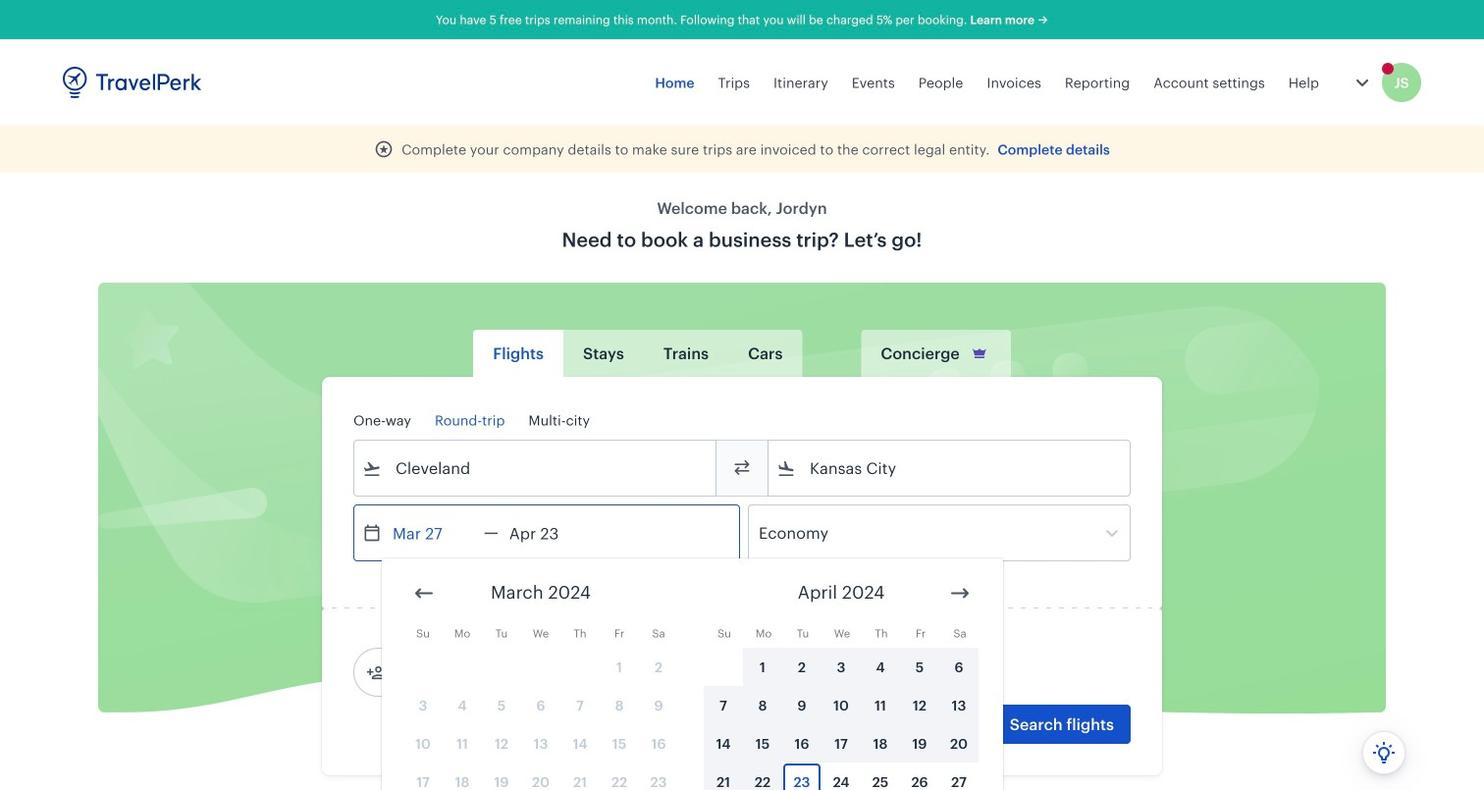 Task type: describe. For each thing, give the bounding box(es) containing it.
Add first traveler search field
[[386, 657, 590, 688]]

calendar application
[[382, 559, 1484, 790]]

From search field
[[382, 453, 690, 484]]



Task type: locate. For each thing, give the bounding box(es) containing it.
move forward to switch to the next month. image
[[948, 582, 972, 605]]

move backward to switch to the previous month. image
[[412, 582, 436, 605]]

Return text field
[[498, 506, 601, 561]]

To search field
[[796, 453, 1104, 484]]

Depart text field
[[382, 506, 484, 561]]



